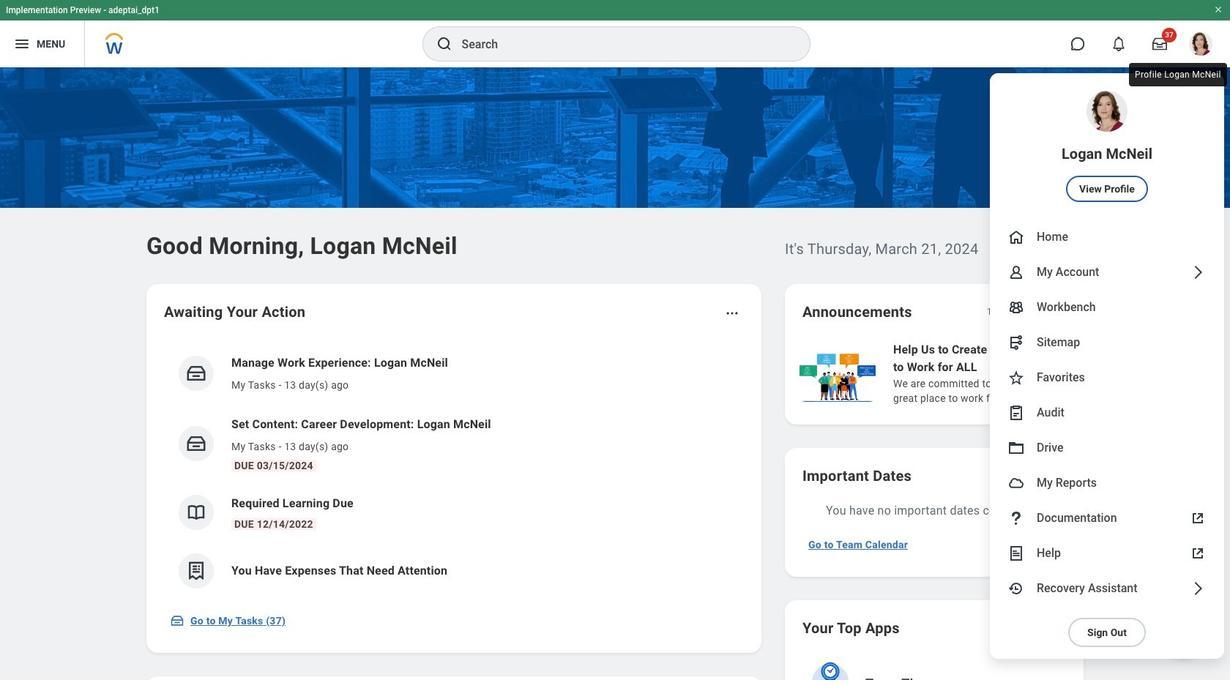 Task type: locate. For each thing, give the bounding box(es) containing it.
home image
[[1008, 229, 1026, 246]]

5 menu item from the top
[[990, 325, 1225, 360]]

user image
[[1008, 264, 1026, 281]]

menu item
[[990, 73, 1225, 220], [990, 220, 1225, 255], [990, 255, 1225, 290], [990, 290, 1225, 325], [990, 325, 1225, 360], [990, 360, 1225, 396], [990, 396, 1225, 431], [990, 431, 1225, 466], [990, 466, 1225, 501], [990, 501, 1225, 536], [990, 536, 1225, 571]]

10 menu item from the top
[[990, 501, 1225, 536]]

9 menu item from the top
[[990, 466, 1225, 501]]

inbox image
[[185, 363, 207, 385], [170, 614, 185, 629]]

justify image
[[13, 35, 31, 53]]

close environment banner image
[[1215, 5, 1223, 14]]

document image
[[1008, 545, 1026, 563]]

0 horizontal spatial inbox image
[[170, 614, 185, 629]]

3 menu item from the top
[[990, 255, 1225, 290]]

related actions image
[[725, 306, 740, 321]]

0 vertical spatial inbox image
[[185, 363, 207, 385]]

notifications large image
[[1112, 37, 1127, 51]]

status
[[987, 306, 1011, 318]]

main content
[[0, 67, 1231, 681]]

menu
[[990, 73, 1225, 659]]

inbox large image
[[1153, 37, 1168, 51]]

banner
[[0, 0, 1231, 659]]

ext link image
[[1190, 510, 1207, 527]]

2 menu item from the top
[[990, 220, 1225, 255]]

contact card matrix manager image
[[1008, 299, 1026, 316]]

tooltip
[[1127, 60, 1231, 89]]

1 horizontal spatial inbox image
[[185, 363, 207, 385]]

chevron right image
[[1190, 264, 1207, 281]]

11 menu item from the top
[[990, 536, 1225, 571]]

list
[[797, 340, 1231, 407], [164, 343, 744, 601]]

paste image
[[1008, 404, 1026, 422]]



Task type: vqa. For each thing, say whether or not it's contained in the screenshot.
left Payroll
no



Task type: describe. For each thing, give the bounding box(es) containing it.
6 menu item from the top
[[990, 360, 1225, 396]]

1 vertical spatial inbox image
[[170, 614, 185, 629]]

logan mcneil image
[[1190, 32, 1213, 56]]

ext link image
[[1190, 545, 1207, 563]]

star image
[[1008, 369, 1026, 387]]

Search Workday  search field
[[462, 28, 780, 60]]

question image
[[1008, 510, 1026, 527]]

0 horizontal spatial list
[[164, 343, 744, 601]]

book open image
[[185, 502, 207, 524]]

inbox image inside list
[[185, 363, 207, 385]]

1 menu item from the top
[[990, 73, 1225, 220]]

8 menu item from the top
[[990, 431, 1225, 466]]

chevron left small image
[[1021, 305, 1036, 319]]

avatar image
[[1008, 475, 1026, 492]]

dashboard expenses image
[[185, 560, 207, 582]]

folder open image
[[1008, 440, 1026, 457]]

4 menu item from the top
[[990, 290, 1225, 325]]

endpoints image
[[1008, 334, 1026, 352]]

7 menu item from the top
[[990, 396, 1225, 431]]

inbox image
[[185, 433, 207, 455]]

chevron right small image
[[1048, 305, 1062, 319]]

search image
[[436, 35, 453, 53]]

x image
[[1199, 519, 1210, 530]]

1 horizontal spatial list
[[797, 340, 1231, 407]]



